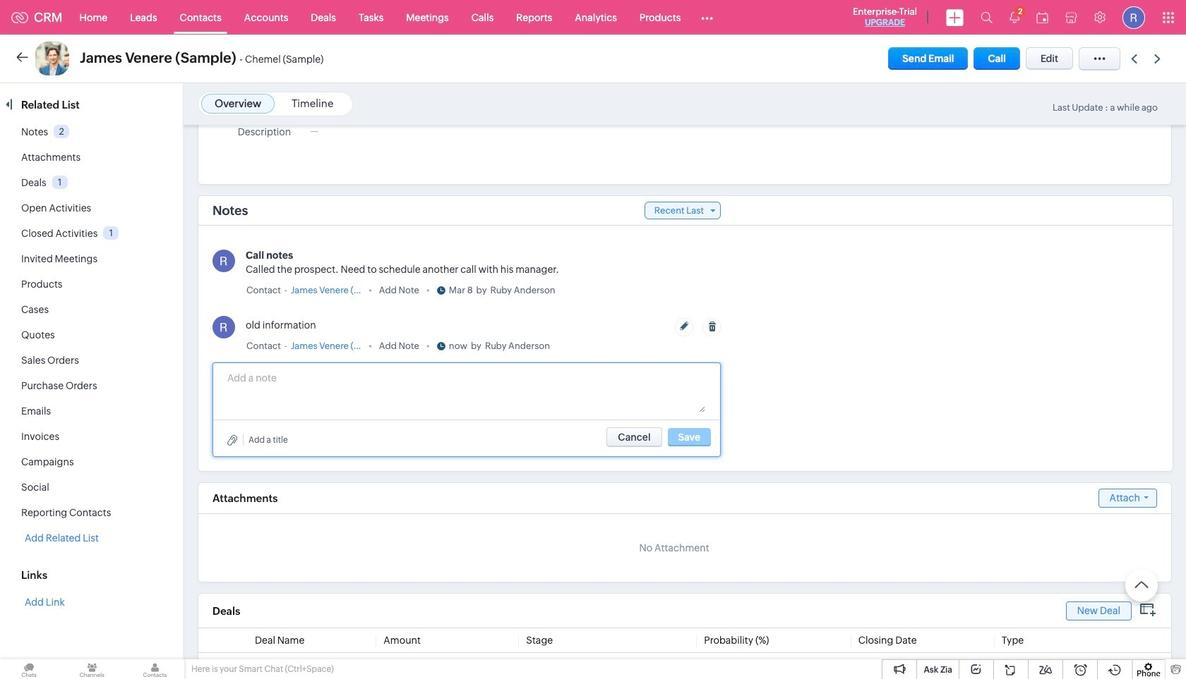 Task type: locate. For each thing, give the bounding box(es) containing it.
None button
[[607, 428, 662, 448]]

profile element
[[1114, 0, 1154, 34]]

create menu element
[[938, 0, 972, 34]]

signals element
[[1001, 0, 1028, 35]]



Task type: vqa. For each thing, say whether or not it's contained in the screenshot.
Timeline
no



Task type: describe. For each thing, give the bounding box(es) containing it.
search element
[[972, 0, 1001, 35]]

contacts image
[[126, 660, 184, 680]]

Other Modules field
[[692, 6, 723, 29]]

create menu image
[[946, 9, 964, 26]]

search image
[[981, 11, 993, 23]]

next record image
[[1154, 54, 1164, 63]]

profile image
[[1123, 6, 1145, 29]]

previous record image
[[1131, 54, 1137, 63]]

logo image
[[11, 12, 28, 23]]

chats image
[[0, 660, 58, 680]]

Add a note text field
[[227, 371, 705, 413]]

calendar image
[[1036, 12, 1048, 23]]

channels image
[[63, 660, 121, 680]]



